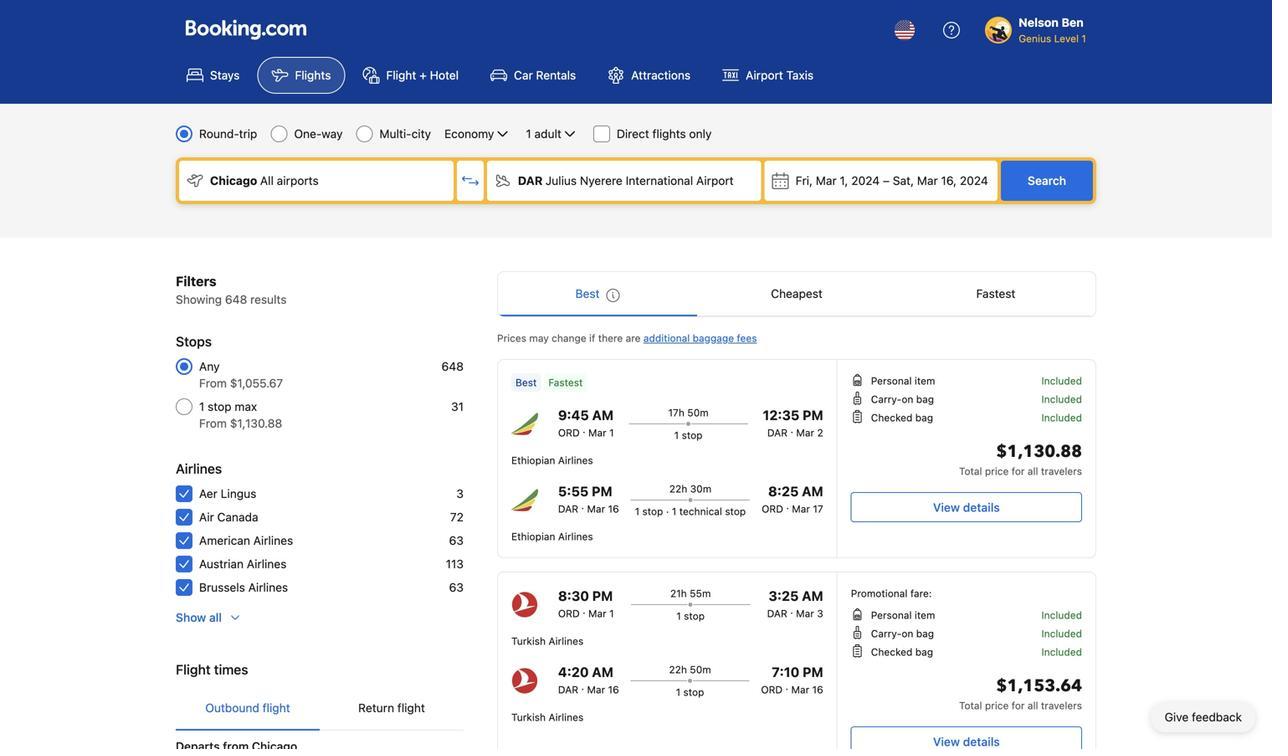 Task type: vqa. For each thing, say whether or not it's contained in the screenshot.
'Dec' in Sat, Dec 30 – Sat, Jan 6, 2024 popup button
no



Task type: describe. For each thing, give the bounding box(es) containing it.
17
[[813, 503, 824, 515]]

chicago
[[210, 174, 257, 188]]

$1,153.64
[[997, 675, 1083, 698]]

view details button for $1,130.88
[[851, 492, 1083, 523]]

2 personal from the top
[[871, 610, 912, 621]]

1 inside 8:30 pm ord . mar 1
[[610, 608, 614, 620]]

. for 8:25
[[787, 500, 790, 512]]

fri, mar 1, 2024 – sat, mar 16, 2024
[[796, 174, 989, 188]]

2 turkish airlines from the top
[[512, 712, 584, 723]]

any
[[199, 360, 220, 373]]

flight for return flight
[[398, 701, 425, 715]]

fare:
[[911, 588, 932, 600]]

17h 50m
[[669, 407, 709, 419]]

return
[[358, 701, 394, 715]]

any from $1,055.67
[[199, 360, 283, 390]]

airlines up 4:20
[[549, 636, 584, 647]]

aer lingus
[[199, 487, 257, 501]]

1 personal item from the top
[[871, 375, 936, 387]]

1 inside nelson ben genius level 1
[[1082, 33, 1087, 44]]

0 horizontal spatial fastest
[[549, 377, 583, 389]]

airports
[[277, 174, 319, 188]]

1 item from the top
[[915, 375, 936, 387]]

city
[[412, 127, 431, 141]]

16 for 4:20 am
[[608, 684, 619, 696]]

air canada
[[199, 510, 258, 524]]

5:55
[[558, 484, 589, 499]]

2 carry-on bag from the top
[[871, 628, 935, 640]]

flights link
[[257, 57, 345, 94]]

mar for 8:30 pm
[[589, 608, 607, 620]]

1 personal from the top
[[871, 375, 912, 387]]

one-way
[[294, 127, 343, 141]]

dar for 3:25 am
[[768, 608, 788, 620]]

stop down 22h 50m
[[684, 687, 705, 698]]

mar left 1, at the top
[[816, 174, 837, 188]]

all inside button
[[209, 611, 222, 625]]

prices may change if there are additional baggage fees
[[497, 332, 757, 344]]

flight for outbound flight
[[263, 701, 290, 715]]

mar for 3:25 am
[[796, 608, 815, 620]]

9:45
[[558, 407, 589, 423]]

are
[[626, 332, 641, 344]]

0 horizontal spatial airport
[[697, 174, 734, 188]]

outbound
[[205, 701, 260, 715]]

direct
[[617, 127, 650, 141]]

nyerere
[[580, 174, 623, 188]]

55m
[[690, 588, 711, 600]]

attractions link
[[594, 57, 705, 94]]

$1,130.88 inside 1 stop max from $1,130.88
[[230, 417, 282, 430]]

2 2024 from the left
[[960, 174, 989, 188]]

3:25 am dar . mar 3
[[768, 588, 824, 620]]

1 adult
[[526, 127, 562, 141]]

1 stop · 1 technical stop
[[635, 506, 746, 517]]

total for $1,130.88
[[960, 466, 983, 477]]

3 included from the top
[[1042, 412, 1083, 424]]

7:10 pm ord . mar 16
[[761, 664, 824, 696]]

fastest inside button
[[977, 287, 1016, 301]]

ord for 8:30 pm
[[558, 608, 580, 620]]

multi-city
[[380, 127, 431, 141]]

flights
[[653, 127, 686, 141]]

17h
[[669, 407, 685, 419]]

change
[[552, 332, 587, 344]]

fees
[[737, 332, 757, 344]]

promotional fare:
[[851, 588, 932, 600]]

$1,130.88 total price for all travelers
[[960, 440, 1083, 477]]

canada
[[217, 510, 258, 524]]

airlines down 4:20 am dar . mar 16
[[549, 712, 584, 723]]

hotel
[[430, 68, 459, 82]]

details for $1,153.64
[[964, 735, 1000, 749]]

1 down 17h
[[675, 430, 679, 441]]

show
[[176, 611, 206, 625]]

flight for flight + hotel
[[386, 68, 417, 82]]

+
[[420, 68, 427, 82]]

1 down 22h 50m
[[676, 687, 681, 698]]

times
[[214, 662, 248, 678]]

1 turkish from the top
[[512, 636, 546, 647]]

mar for 9:45 am
[[589, 427, 607, 439]]

showing
[[176, 293, 222, 306]]

sat,
[[893, 174, 914, 188]]

all
[[260, 174, 274, 188]]

3 inside '3:25 am dar . mar 3'
[[817, 608, 824, 620]]

–
[[883, 174, 890, 188]]

all for $1,153.64
[[1028, 700, 1039, 712]]

show all button
[[169, 603, 249, 633]]

mar for 4:20 am
[[587, 684, 606, 696]]

0 horizontal spatial 3
[[457, 487, 464, 501]]

from inside 1 stop max from $1,130.88
[[199, 417, 227, 430]]

car rentals link
[[477, 57, 591, 94]]

ben
[[1062, 15, 1084, 29]]

. for 3:25
[[791, 605, 794, 616]]

pm for 5:55 pm
[[592, 484, 613, 499]]

ord for 9:45 am
[[558, 427, 580, 439]]

there
[[598, 332, 623, 344]]

return flight button
[[320, 687, 464, 730]]

2 carry- from the top
[[871, 628, 902, 640]]

give feedback
[[1165, 710, 1243, 724]]

flight + hotel link
[[349, 57, 473, 94]]

1 stop for 4:20 am
[[676, 687, 705, 698]]

promotional
[[851, 588, 908, 600]]

72
[[450, 510, 464, 524]]

tab list containing best
[[498, 272, 1096, 317]]

4:20 am dar . mar 16
[[558, 664, 619, 696]]

31
[[451, 400, 464, 414]]

·
[[666, 506, 669, 517]]

airport taxis
[[746, 68, 814, 82]]

2 ethiopian airlines from the top
[[512, 531, 593, 543]]

trip
[[239, 127, 257, 141]]

flight + hotel
[[386, 68, 459, 82]]

1 carry- from the top
[[871, 394, 902, 405]]

airlines up aer
[[176, 461, 222, 477]]

airlines up "austrian airlines"
[[253, 534, 293, 548]]

$1,055.67
[[230, 376, 283, 390]]

taxis
[[787, 68, 814, 82]]

only
[[690, 127, 712, 141]]

brussels
[[199, 581, 245, 595]]

filters
[[176, 273, 217, 289]]

chicago all airports
[[210, 174, 319, 188]]

stops
[[176, 334, 212, 350]]

am for 9:45 am
[[592, 407, 614, 423]]

5:55 pm dar . mar 16
[[558, 484, 619, 515]]

4 included from the top
[[1042, 610, 1083, 621]]

give
[[1165, 710, 1189, 724]]

8:30
[[558, 588, 589, 604]]

stop down "17h 50m"
[[682, 430, 703, 441]]

baggage
[[693, 332, 734, 344]]

stays link
[[172, 57, 254, 94]]

1 carry-on bag from the top
[[871, 394, 935, 405]]

pm for 8:30 pm
[[593, 588, 613, 604]]

22h 50m
[[669, 664, 711, 676]]

. for 4:20
[[582, 681, 585, 692]]

results
[[250, 293, 287, 306]]

airlines down 5:55 pm dar . mar 16 on the bottom of the page
[[558, 531, 593, 543]]

12:35 pm dar . mar 2
[[763, 407, 824, 439]]

international
[[626, 174, 693, 188]]

from inside the any from $1,055.67
[[199, 376, 227, 390]]

outbound flight
[[205, 701, 290, 715]]

tab list containing outbound flight
[[176, 687, 464, 732]]

30m
[[690, 483, 712, 495]]



Task type: locate. For each thing, give the bounding box(es) containing it.
2 22h from the top
[[669, 664, 687, 676]]

22h for pm
[[670, 483, 688, 495]]

1 inside 9:45 am ord . mar 1
[[610, 427, 614, 439]]

2 vertical spatial all
[[1028, 700, 1039, 712]]

6 included from the top
[[1042, 646, 1083, 658]]

ord inside 7:10 pm ord . mar 16
[[761, 684, 783, 696]]

may
[[530, 332, 549, 344]]

1 horizontal spatial best
[[576, 287, 600, 301]]

mar for 12:35 pm
[[797, 427, 815, 439]]

0 horizontal spatial $1,130.88
[[230, 417, 282, 430]]

0 vertical spatial 50m
[[688, 407, 709, 419]]

1 horizontal spatial airport
[[746, 68, 784, 82]]

1 vertical spatial tab list
[[176, 687, 464, 732]]

16 inside 4:20 am dar . mar 16
[[608, 684, 619, 696]]

one-
[[294, 127, 322, 141]]

for for $1,130.88
[[1012, 466, 1025, 477]]

2 view details button from the top
[[851, 727, 1083, 749]]

flight for flight times
[[176, 662, 211, 678]]

1 up 5:55 pm dar . mar 16 on the bottom of the page
[[610, 427, 614, 439]]

1 vertical spatial best
[[516, 377, 537, 389]]

1 horizontal spatial flight
[[386, 68, 417, 82]]

2 view from the top
[[934, 735, 960, 749]]

1 vertical spatial checked
[[871, 646, 913, 658]]

1 inside 1 stop max from $1,130.88
[[199, 400, 205, 414]]

rentals
[[536, 68, 576, 82]]

price inside $1,130.88 total price for all travelers
[[986, 466, 1009, 477]]

648 inside "filters showing 648 results"
[[225, 293, 247, 306]]

3
[[457, 487, 464, 501], [817, 608, 824, 620]]

flight times
[[176, 662, 248, 678]]

0 vertical spatial flight
[[386, 68, 417, 82]]

dar julius nyerere international airport
[[518, 174, 734, 188]]

1 vertical spatial 1 stop
[[677, 610, 705, 622]]

mar for 7:10 pm
[[792, 684, 810, 696]]

stop down 21h 55m
[[684, 610, 705, 622]]

view details for $1,153.64
[[934, 735, 1000, 749]]

view details button down $1,130.88 total price for all travelers
[[851, 492, 1083, 523]]

attractions
[[632, 68, 691, 82]]

1 vertical spatial total
[[960, 700, 983, 712]]

fri, mar 1, 2024 – sat, mar 16, 2024 button
[[765, 161, 998, 201]]

1 vertical spatial turkish airlines
[[512, 712, 584, 723]]

1 vertical spatial flight
[[176, 662, 211, 678]]

0 vertical spatial carry-on bag
[[871, 394, 935, 405]]

1 vertical spatial all
[[209, 611, 222, 625]]

price
[[986, 466, 1009, 477], [986, 700, 1009, 712]]

63 for american airlines
[[449, 534, 464, 548]]

1 turkish airlines from the top
[[512, 636, 584, 647]]

mar inside 4:20 am dar . mar 16
[[587, 684, 606, 696]]

ethiopian airlines
[[512, 455, 593, 466], [512, 531, 593, 543]]

dar down 4:20
[[558, 684, 579, 696]]

1 horizontal spatial tab list
[[498, 272, 1096, 317]]

1 stop max from $1,130.88
[[199, 400, 282, 430]]

1 stop down 21h 55m
[[677, 610, 705, 622]]

0 vertical spatial ethiopian airlines
[[512, 455, 593, 466]]

travelers inside $1,130.88 total price for all travelers
[[1042, 466, 1083, 477]]

am
[[592, 407, 614, 423], [802, 484, 824, 499], [802, 588, 824, 604], [592, 664, 614, 680]]

flights
[[295, 68, 331, 82]]

50m right 17h
[[688, 407, 709, 419]]

direct flights only
[[617, 127, 712, 141]]

on
[[902, 394, 914, 405], [902, 628, 914, 640]]

0 vertical spatial 3
[[457, 487, 464, 501]]

1 22h from the top
[[670, 483, 688, 495]]

dar for 5:55 pm
[[558, 503, 579, 515]]

cheapest button
[[698, 272, 897, 316]]

0 vertical spatial personal item
[[871, 375, 936, 387]]

aer
[[199, 487, 218, 501]]

1 vertical spatial personal
[[871, 610, 912, 621]]

additional
[[644, 332, 690, 344]]

turkish airlines
[[512, 636, 584, 647], [512, 712, 584, 723]]

dar for 4:20 am
[[558, 684, 579, 696]]

1 vertical spatial 648
[[442, 360, 464, 373]]

pm inside 12:35 pm dar . mar 2
[[803, 407, 824, 423]]

0 vertical spatial checked
[[871, 412, 913, 424]]

1 checked from the top
[[871, 412, 913, 424]]

nelson
[[1019, 15, 1059, 29]]

0 vertical spatial fastest
[[977, 287, 1016, 301]]

2 for from the top
[[1012, 700, 1025, 712]]

flight right outbound
[[263, 701, 290, 715]]

airport down only
[[697, 174, 734, 188]]

ethiopian airlines down 5:55
[[512, 531, 593, 543]]

2 details from the top
[[964, 735, 1000, 749]]

1 vertical spatial fastest
[[549, 377, 583, 389]]

2 flight from the left
[[398, 701, 425, 715]]

ord down 7:10
[[761, 684, 783, 696]]

1 stop for 9:45 am
[[675, 430, 703, 441]]

1 vertical spatial details
[[964, 735, 1000, 749]]

1 left ·
[[635, 506, 640, 517]]

9:45 am ord . mar 1
[[558, 407, 614, 439]]

am right 3:25
[[802, 588, 824, 604]]

turkish airlines down 4:20
[[512, 712, 584, 723]]

mar inside 8:25 am ord . mar 17
[[792, 503, 811, 515]]

1 adult button
[[525, 124, 580, 144]]

2
[[818, 427, 824, 439]]

8:25
[[769, 484, 799, 499]]

3 up 72
[[457, 487, 464, 501]]

pm right 7:10
[[803, 664, 824, 680]]

mar down 9:45 on the bottom of page
[[589, 427, 607, 439]]

. for 12:35
[[791, 424, 794, 435]]

2 travelers from the top
[[1042, 700, 1083, 712]]

0 vertical spatial on
[[902, 394, 914, 405]]

12:35
[[763, 407, 800, 423]]

cheapest
[[771, 287, 823, 301]]

22h 30m
[[670, 483, 712, 495]]

view details for $1,130.88
[[934, 501, 1000, 515]]

1 checked bag from the top
[[871, 412, 934, 424]]

checked
[[871, 412, 913, 424], [871, 646, 913, 658]]

. down 8:30
[[583, 605, 586, 616]]

dar down 5:55
[[558, 503, 579, 515]]

ord down 9:45 on the bottom of page
[[558, 427, 580, 439]]

ord inside 9:45 am ord . mar 1
[[558, 427, 580, 439]]

best
[[576, 287, 600, 301], [516, 377, 537, 389]]

1 vertical spatial ethiopian airlines
[[512, 531, 593, 543]]

carry-
[[871, 394, 902, 405], [871, 628, 902, 640]]

1 horizontal spatial fastest
[[977, 287, 1016, 301]]

for
[[1012, 466, 1025, 477], [1012, 700, 1025, 712]]

648 left results at the left
[[225, 293, 247, 306]]

1 included from the top
[[1042, 375, 1083, 387]]

0 vertical spatial all
[[1028, 466, 1039, 477]]

mar down 5:55
[[587, 503, 606, 515]]

ord down 8:25
[[762, 503, 784, 515]]

0 vertical spatial best
[[576, 287, 600, 301]]

ord for 7:10 pm
[[761, 684, 783, 696]]

. for 8:30
[[583, 605, 586, 616]]

price for $1,130.88
[[986, 466, 1009, 477]]

turkish
[[512, 636, 546, 647], [512, 712, 546, 723]]

fastest
[[977, 287, 1016, 301], [549, 377, 583, 389]]

1 vertical spatial ethiopian
[[512, 531, 556, 543]]

1 on from the top
[[902, 394, 914, 405]]

way
[[322, 127, 343, 141]]

max
[[235, 400, 257, 414]]

travelers for $1,153.64
[[1042, 700, 1083, 712]]

am for 8:25 am
[[802, 484, 824, 499]]

1 vertical spatial view details
[[934, 735, 1000, 749]]

dar inside 5:55 pm dar . mar 16
[[558, 503, 579, 515]]

1 flight from the left
[[263, 701, 290, 715]]

details down $1,153.64 total price for all travelers
[[964, 735, 1000, 749]]

all inside $1,130.88 total price for all travelers
[[1028, 466, 1039, 477]]

pm for 12:35 pm
[[803, 407, 824, 423]]

2 63 from the top
[[449, 581, 464, 595]]

multi-
[[380, 127, 412, 141]]

. down 8:25
[[787, 500, 790, 512]]

0 vertical spatial 22h
[[670, 483, 688, 495]]

. down 5:55
[[582, 500, 585, 512]]

dar left julius
[[518, 174, 543, 188]]

view details button down $1,153.64 total price for all travelers
[[851, 727, 1083, 749]]

. down 7:10
[[786, 681, 789, 692]]

2 vertical spatial 1 stop
[[676, 687, 705, 698]]

mar left 2
[[797, 427, 815, 439]]

stop left max
[[208, 400, 232, 414]]

1 vertical spatial turkish
[[512, 712, 546, 723]]

air
[[199, 510, 214, 524]]

outbound flight button
[[176, 687, 320, 730]]

pm right 8:30
[[593, 588, 613, 604]]

22h left "30m"
[[670, 483, 688, 495]]

2 checked from the top
[[871, 646, 913, 658]]

0 vertical spatial 1 stop
[[675, 430, 703, 441]]

21h
[[671, 588, 687, 600]]

1 for from the top
[[1012, 466, 1025, 477]]

mar down 4:20
[[587, 684, 606, 696]]

50m
[[688, 407, 709, 419], [690, 664, 711, 676]]

2 total from the top
[[960, 700, 983, 712]]

best button
[[498, 272, 698, 316]]

pm right 5:55
[[592, 484, 613, 499]]

view details button for $1,153.64
[[851, 727, 1083, 749]]

0 horizontal spatial flight
[[263, 701, 290, 715]]

1 vertical spatial item
[[915, 610, 936, 621]]

63 for brussels airlines
[[449, 581, 464, 595]]

1 inside popup button
[[526, 127, 532, 141]]

mar inside 12:35 pm dar . mar 2
[[797, 427, 815, 439]]

. inside 12:35 pm dar . mar 2
[[791, 424, 794, 435]]

0 vertical spatial turkish
[[512, 636, 546, 647]]

0 vertical spatial for
[[1012, 466, 1025, 477]]

0 vertical spatial 63
[[449, 534, 464, 548]]

0 horizontal spatial flight
[[176, 662, 211, 678]]

total for $1,153.64
[[960, 700, 983, 712]]

best up if
[[576, 287, 600, 301]]

am inside '3:25 am dar . mar 3'
[[802, 588, 824, 604]]

1 vertical spatial personal item
[[871, 610, 936, 621]]

turkish airlines up 4:20
[[512, 636, 584, 647]]

economy
[[445, 127, 494, 141]]

0 vertical spatial $1,130.88
[[230, 417, 282, 430]]

booking.com logo image
[[186, 20, 306, 40], [186, 20, 306, 40]]

technical
[[680, 506, 723, 517]]

mar down 8:30
[[589, 608, 607, 620]]

ord inside 8:30 pm ord . mar 1
[[558, 608, 580, 620]]

am up 17
[[802, 484, 824, 499]]

0 vertical spatial view details
[[934, 501, 1000, 515]]

car
[[514, 68, 533, 82]]

0 vertical spatial details
[[964, 501, 1000, 515]]

. inside 8:25 am ord . mar 17
[[787, 500, 790, 512]]

2 ethiopian from the top
[[512, 531, 556, 543]]

am right 4:20
[[592, 664, 614, 680]]

view details down $1,153.64 total price for all travelers
[[934, 735, 1000, 749]]

1 horizontal spatial flight
[[398, 701, 425, 715]]

total inside $1,130.88 total price for all travelers
[[960, 466, 983, 477]]

0 vertical spatial view details button
[[851, 492, 1083, 523]]

airport left "taxis"
[[746, 68, 784, 82]]

0 vertical spatial 648
[[225, 293, 247, 306]]

flight inside flight + hotel link
[[386, 68, 417, 82]]

am inside 8:25 am ord . mar 17
[[802, 484, 824, 499]]

1 ethiopian airlines from the top
[[512, 455, 593, 466]]

american airlines
[[199, 534, 293, 548]]

0 vertical spatial price
[[986, 466, 1009, 477]]

search
[[1028, 174, 1067, 188]]

. inside 4:20 am dar . mar 16
[[582, 681, 585, 692]]

view details down $1,130.88 total price for all travelers
[[934, 501, 1000, 515]]

2 item from the top
[[915, 610, 936, 621]]

travelers inside $1,153.64 total price for all travelers
[[1042, 700, 1083, 712]]

price inside $1,153.64 total price for all travelers
[[986, 700, 1009, 712]]

1 2024 from the left
[[852, 174, 880, 188]]

63 down 113
[[449, 581, 464, 595]]

from
[[199, 376, 227, 390], [199, 417, 227, 430]]

2 personal item from the top
[[871, 610, 936, 621]]

5 included from the top
[[1042, 628, 1083, 640]]

all inside $1,153.64 total price for all travelers
[[1028, 700, 1039, 712]]

round-trip
[[199, 127, 257, 141]]

best down may
[[516, 377, 537, 389]]

pm for 7:10 pm
[[803, 664, 824, 680]]

1 view details from the top
[[934, 501, 1000, 515]]

1 vertical spatial 50m
[[690, 664, 711, 676]]

1 vertical spatial from
[[199, 417, 227, 430]]

50m down 55m
[[690, 664, 711, 676]]

for for $1,153.64
[[1012, 700, 1025, 712]]

show all
[[176, 611, 222, 625]]

0 horizontal spatial best
[[516, 377, 537, 389]]

2 view details from the top
[[934, 735, 1000, 749]]

0 vertical spatial item
[[915, 375, 936, 387]]

1 stop down 22h 50m
[[676, 687, 705, 698]]

prices
[[497, 332, 527, 344]]

pm
[[803, 407, 824, 423], [592, 484, 613, 499], [593, 588, 613, 604], [803, 664, 824, 680]]

details down $1,130.88 total price for all travelers
[[964, 501, 1000, 515]]

mar down 3:25
[[796, 608, 815, 620]]

1 down the any
[[199, 400, 205, 414]]

flight left times
[[176, 662, 211, 678]]

1 vertical spatial price
[[986, 700, 1009, 712]]

0 horizontal spatial 648
[[225, 293, 247, 306]]

0 vertical spatial checked bag
[[871, 412, 934, 424]]

filters showing 648 results
[[176, 273, 287, 306]]

pm inside 7:10 pm ord . mar 16
[[803, 664, 824, 680]]

. for 7:10
[[786, 681, 789, 692]]

1 view details button from the top
[[851, 492, 1083, 523]]

price for $1,153.64
[[986, 700, 1009, 712]]

mar for 8:25 am
[[792, 503, 811, 515]]

pm inside 8:30 pm ord . mar 1
[[593, 588, 613, 604]]

ethiopian airlines up 5:55
[[512, 455, 593, 466]]

1 vertical spatial for
[[1012, 700, 1025, 712]]

1 63 from the top
[[449, 534, 464, 548]]

nelson ben genius level 1
[[1019, 15, 1087, 44]]

1 vertical spatial airport
[[697, 174, 734, 188]]

2024 right the 16,
[[960, 174, 989, 188]]

. for 9:45
[[583, 424, 586, 435]]

2 checked bag from the top
[[871, 646, 934, 658]]

stop left ·
[[643, 506, 664, 517]]

dar down 3:25
[[768, 608, 788, 620]]

1 vertical spatial checked bag
[[871, 646, 934, 658]]

am right 9:45 on the bottom of page
[[592, 407, 614, 423]]

airport
[[746, 68, 784, 82], [697, 174, 734, 188]]

1 vertical spatial on
[[902, 628, 914, 640]]

airlines up 5:55
[[558, 455, 593, 466]]

flight inside return flight button
[[398, 701, 425, 715]]

1 horizontal spatial 2024
[[960, 174, 989, 188]]

0 vertical spatial from
[[199, 376, 227, 390]]

50m for 12:35 pm
[[688, 407, 709, 419]]

. down 12:35
[[791, 424, 794, 435]]

1 left adult
[[526, 127, 532, 141]]

mar inside '3:25 am dar . mar 3'
[[796, 608, 815, 620]]

stop
[[208, 400, 232, 414], [682, 430, 703, 441], [643, 506, 664, 517], [725, 506, 746, 517], [684, 610, 705, 622], [684, 687, 705, 698]]

1 vertical spatial view details button
[[851, 727, 1083, 749]]

flight
[[263, 701, 290, 715], [398, 701, 425, 715]]

1 vertical spatial 63
[[449, 581, 464, 595]]

8:25 am ord . mar 17
[[762, 484, 824, 515]]

. inside 8:30 pm ord . mar 1
[[583, 605, 586, 616]]

16
[[608, 503, 619, 515], [608, 684, 619, 696], [813, 684, 824, 696]]

1 ethiopian from the top
[[512, 455, 556, 466]]

brussels airlines
[[199, 581, 288, 595]]

1 vertical spatial $1,130.88
[[997, 440, 1083, 463]]

$1,130.88 inside $1,130.88 total price for all travelers
[[997, 440, 1083, 463]]

stop inside 1 stop max from $1,130.88
[[208, 400, 232, 414]]

additional baggage fees link
[[644, 332, 757, 344]]

648 up 31
[[442, 360, 464, 373]]

. inside 9:45 am ord . mar 1
[[583, 424, 586, 435]]

1 price from the top
[[986, 466, 1009, 477]]

.
[[583, 424, 586, 435], [791, 424, 794, 435], [582, 500, 585, 512], [787, 500, 790, 512], [583, 605, 586, 616], [791, 605, 794, 616], [582, 681, 585, 692], [786, 681, 789, 692]]

1 vertical spatial 22h
[[669, 664, 687, 676]]

am for 3:25 am
[[802, 588, 824, 604]]

am inside 9:45 am ord . mar 1
[[592, 407, 614, 423]]

. inside '3:25 am dar . mar 3'
[[791, 605, 794, 616]]

2 price from the top
[[986, 700, 1009, 712]]

flight left the +
[[386, 68, 417, 82]]

2024 left '–'
[[852, 174, 880, 188]]

1 horizontal spatial 648
[[442, 360, 464, 373]]

for inside $1,130.88 total price for all travelers
[[1012, 466, 1025, 477]]

1 vertical spatial view
[[934, 735, 960, 749]]

dar inside 12:35 pm dar . mar 2
[[768, 427, 788, 439]]

flight right return
[[398, 701, 425, 715]]

1 stop for 8:30 pm
[[677, 610, 705, 622]]

22h
[[670, 483, 688, 495], [669, 664, 687, 676]]

. down 4:20
[[582, 681, 585, 692]]

1 total from the top
[[960, 466, 983, 477]]

1 vertical spatial travelers
[[1042, 700, 1083, 712]]

mar left 17
[[792, 503, 811, 515]]

0 vertical spatial turkish airlines
[[512, 636, 584, 647]]

0 vertical spatial ethiopian
[[512, 455, 556, 466]]

1 right ·
[[672, 506, 677, 517]]

airlines down "austrian airlines"
[[248, 581, 288, 595]]

mar inside 7:10 pm ord . mar 16
[[792, 684, 810, 696]]

50m for 7:10 pm
[[690, 664, 711, 676]]

0 vertical spatial travelers
[[1042, 466, 1083, 477]]

16 inside 5:55 pm dar . mar 16
[[608, 503, 619, 515]]

for inside $1,153.64 total price for all travelers
[[1012, 700, 1025, 712]]

search button
[[1001, 161, 1094, 201]]

1 up 4:20 am dar . mar 16
[[610, 608, 614, 620]]

16 for 7:10 pm
[[813, 684, 824, 696]]

2 on from the top
[[902, 628, 914, 640]]

16 for 5:55 pm
[[608, 503, 619, 515]]

ord down 8:30
[[558, 608, 580, 620]]

0 vertical spatial tab list
[[498, 272, 1096, 317]]

feedback
[[1192, 710, 1243, 724]]

dar inside '3:25 am dar . mar 3'
[[768, 608, 788, 620]]

2 from from the top
[[199, 417, 227, 430]]

3 up 7:10 pm ord . mar 16
[[817, 608, 824, 620]]

. down 3:25
[[791, 605, 794, 616]]

ord for 8:25 am
[[762, 503, 784, 515]]

return flight
[[358, 701, 425, 715]]

mar inside 9:45 am ord . mar 1
[[589, 427, 607, 439]]

flight inside outbound flight button
[[263, 701, 290, 715]]

113
[[446, 557, 464, 571]]

airlines down american airlines
[[247, 557, 287, 571]]

1 stop down "17h 50m"
[[675, 430, 703, 441]]

0 vertical spatial airport
[[746, 68, 784, 82]]

mar for 5:55 pm
[[587, 503, 606, 515]]

0 vertical spatial personal
[[871, 375, 912, 387]]

0 horizontal spatial tab list
[[176, 687, 464, 732]]

1 from from the top
[[199, 376, 227, 390]]

1 vertical spatial 3
[[817, 608, 824, 620]]

1,
[[840, 174, 849, 188]]

2 turkish from the top
[[512, 712, 546, 723]]

2 included from the top
[[1042, 394, 1083, 405]]

1 vertical spatial carry-
[[871, 628, 902, 640]]

4:20
[[558, 664, 589, 680]]

22h down 21h
[[669, 664, 687, 676]]

fri,
[[796, 174, 813, 188]]

1 vertical spatial carry-on bag
[[871, 628, 935, 640]]

dar for 12:35 pm
[[768, 427, 788, 439]]

dar down 12:35
[[768, 427, 788, 439]]

best image
[[607, 289, 620, 302], [607, 289, 620, 302]]

am inside 4:20 am dar . mar 16
[[592, 664, 614, 680]]

mar down 7:10
[[792, 684, 810, 696]]

. down 9:45 on the bottom of page
[[583, 424, 586, 435]]

julius
[[546, 174, 577, 188]]

0 vertical spatial view
[[934, 501, 960, 515]]

0 vertical spatial carry-
[[871, 394, 902, 405]]

view for $1,153.64
[[934, 735, 960, 749]]

1 horizontal spatial $1,130.88
[[997, 440, 1083, 463]]

am for 4:20 am
[[592, 664, 614, 680]]

. for 5:55
[[582, 500, 585, 512]]

1 view from the top
[[934, 501, 960, 515]]

0 horizontal spatial 2024
[[852, 174, 880, 188]]

view details button
[[851, 492, 1083, 523], [851, 727, 1083, 749]]

fastest button
[[897, 272, 1096, 316]]

mar inside 8:30 pm ord . mar 1
[[589, 608, 607, 620]]

63 down 72
[[449, 534, 464, 548]]

stop right technical
[[725, 506, 746, 517]]

ord inside 8:25 am ord . mar 17
[[762, 503, 784, 515]]

pm inside 5:55 pm dar . mar 16
[[592, 484, 613, 499]]

mar left the 16,
[[918, 174, 938, 188]]

travelers for $1,130.88
[[1042, 466, 1083, 477]]

0 vertical spatial total
[[960, 466, 983, 477]]

from down the any from $1,055.67
[[199, 417, 227, 430]]

best inside "button"
[[576, 287, 600, 301]]

all for $1,130.88
[[1028, 466, 1039, 477]]

total inside $1,153.64 total price for all travelers
[[960, 700, 983, 712]]

dar inside 4:20 am dar . mar 16
[[558, 684, 579, 696]]

16 inside 7:10 pm ord . mar 16
[[813, 684, 824, 696]]

tab list
[[498, 272, 1096, 317], [176, 687, 464, 732]]

22h for am
[[669, 664, 687, 676]]

1 right 'level'
[[1082, 33, 1087, 44]]

details for $1,130.88
[[964, 501, 1000, 515]]

view for $1,130.88
[[934, 501, 960, 515]]

pm up 2
[[803, 407, 824, 423]]

1 details from the top
[[964, 501, 1000, 515]]

1 down 21h
[[677, 610, 681, 622]]

ord
[[558, 427, 580, 439], [762, 503, 784, 515], [558, 608, 580, 620], [761, 684, 783, 696]]

1 travelers from the top
[[1042, 466, 1083, 477]]

. inside 5:55 pm dar . mar 16
[[582, 500, 585, 512]]

from down the any
[[199, 376, 227, 390]]

mar inside 5:55 pm dar . mar 16
[[587, 503, 606, 515]]

1 horizontal spatial 3
[[817, 608, 824, 620]]

. inside 7:10 pm ord . mar 16
[[786, 681, 789, 692]]



